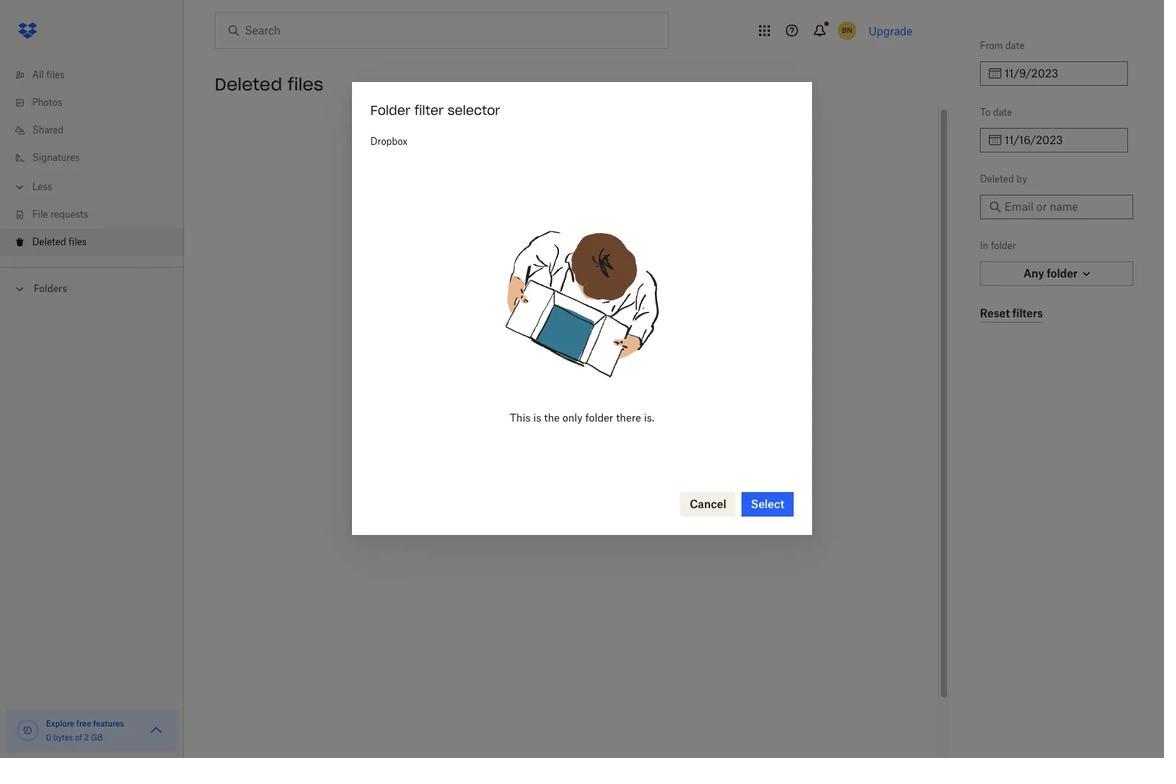 Task type: locate. For each thing, give the bounding box(es) containing it.
0 vertical spatial deleted files
[[215, 74, 324, 95]]

less image
[[12, 180, 28, 195]]

signatures
[[32, 152, 80, 163]]

2 horizontal spatial files
[[288, 74, 324, 95]]

files for deleted files link
[[69, 236, 87, 248]]

date
[[1006, 40, 1025, 51], [993, 107, 1013, 118]]

all
[[32, 69, 44, 81]]

0 vertical spatial date
[[1006, 40, 1025, 51]]

this
[[510, 412, 531, 424]]

folder
[[371, 103, 411, 118]]

0 horizontal spatial folder
[[586, 412, 614, 424]]

0 vertical spatial deleted
[[215, 74, 282, 95]]

selector
[[448, 103, 501, 118]]

0 vertical spatial folder
[[991, 240, 1017, 252]]

only
[[563, 412, 583, 424]]

upgrade
[[869, 24, 913, 37]]

is
[[534, 412, 542, 424]]

photos link
[[12, 89, 184, 117]]

1 vertical spatial deleted files
[[32, 236, 87, 248]]

folder right only
[[586, 412, 614, 424]]

select
[[751, 498, 785, 511]]

in folder
[[980, 240, 1017, 252]]

files for all files link on the top of page
[[46, 69, 65, 81]]

deleted
[[215, 74, 282, 95], [980, 173, 1014, 185], [32, 236, 66, 248]]

1 horizontal spatial deleted files
[[215, 74, 324, 95]]

features
[[93, 720, 124, 729]]

0 horizontal spatial deleted
[[32, 236, 66, 248]]

0 horizontal spatial files
[[46, 69, 65, 81]]

free
[[76, 720, 91, 729]]

0 horizontal spatial deleted files
[[32, 236, 87, 248]]

folder filter selector dialog
[[352, 82, 812, 535]]

folder filter selector
[[371, 103, 501, 118]]

To date text field
[[1005, 132, 1119, 149]]

files
[[46, 69, 65, 81], [288, 74, 324, 95], [69, 236, 87, 248]]

list
[[0, 52, 184, 267]]

2 vertical spatial deleted
[[32, 236, 66, 248]]

1 vertical spatial deleted
[[980, 173, 1014, 185]]

1 horizontal spatial files
[[69, 236, 87, 248]]

there
[[616, 412, 641, 424]]

date for from date
[[1006, 40, 1025, 51]]

signatures link
[[12, 144, 184, 172]]

less
[[32, 181, 52, 193]]

date right to
[[993, 107, 1013, 118]]

shared
[[32, 124, 64, 136]]

gb
[[91, 733, 103, 743]]

filter
[[415, 103, 444, 118]]

1 vertical spatial folder
[[586, 412, 614, 424]]

folder
[[991, 240, 1017, 252], [586, 412, 614, 424]]

files inside list item
[[69, 236, 87, 248]]

deleted files
[[215, 74, 324, 95], [32, 236, 87, 248]]

deleted files inside deleted files link
[[32, 236, 87, 248]]

folder right in
[[991, 240, 1017, 252]]

1 vertical spatial date
[[993, 107, 1013, 118]]

date right from
[[1006, 40, 1025, 51]]

folder inside dialog
[[586, 412, 614, 424]]

quota usage element
[[15, 719, 40, 743]]

folders
[[34, 283, 67, 295]]

2
[[84, 733, 89, 743]]

to date
[[980, 107, 1013, 118]]



Task type: vqa. For each thing, say whether or not it's contained in the screenshot.
the personal
no



Task type: describe. For each thing, give the bounding box(es) containing it.
file
[[32, 209, 48, 220]]

dropbox image
[[12, 15, 43, 46]]

0
[[46, 733, 51, 743]]

deleted inside deleted files link
[[32, 236, 66, 248]]

select button
[[742, 492, 794, 517]]

of
[[75, 733, 82, 743]]

shared link
[[12, 117, 184, 144]]

folders button
[[0, 277, 184, 300]]

deleted files list item
[[0, 229, 184, 256]]

cancel
[[690, 498, 727, 511]]

1 horizontal spatial folder
[[991, 240, 1017, 252]]

from date
[[980, 40, 1025, 51]]

cancel button
[[681, 492, 736, 517]]

file requests link
[[12, 201, 184, 229]]

list containing all files
[[0, 52, 184, 267]]

all files
[[32, 69, 65, 81]]

1 horizontal spatial deleted
[[215, 74, 282, 95]]

explore free features 0 bytes of 2 gb
[[46, 720, 124, 743]]

requests
[[51, 209, 88, 220]]

dropbox
[[371, 136, 408, 147]]

this is the only folder there is.
[[510, 412, 655, 424]]

2 horizontal spatial deleted
[[980, 173, 1014, 185]]

all files link
[[12, 61, 184, 89]]

date for to date
[[993, 107, 1013, 118]]

the
[[544, 412, 560, 424]]

to
[[980, 107, 991, 118]]

bytes
[[53, 733, 73, 743]]

explore
[[46, 720, 75, 729]]

file requests
[[32, 209, 88, 220]]

deleted files link
[[12, 229, 184, 256]]

photos
[[32, 97, 62, 108]]

upgrade link
[[869, 24, 913, 37]]

is.
[[644, 412, 655, 424]]

From date text field
[[1005, 65, 1119, 82]]

from
[[980, 40, 1003, 51]]

by
[[1017, 173, 1027, 185]]

deleted by
[[980, 173, 1027, 185]]

in
[[980, 240, 989, 252]]



